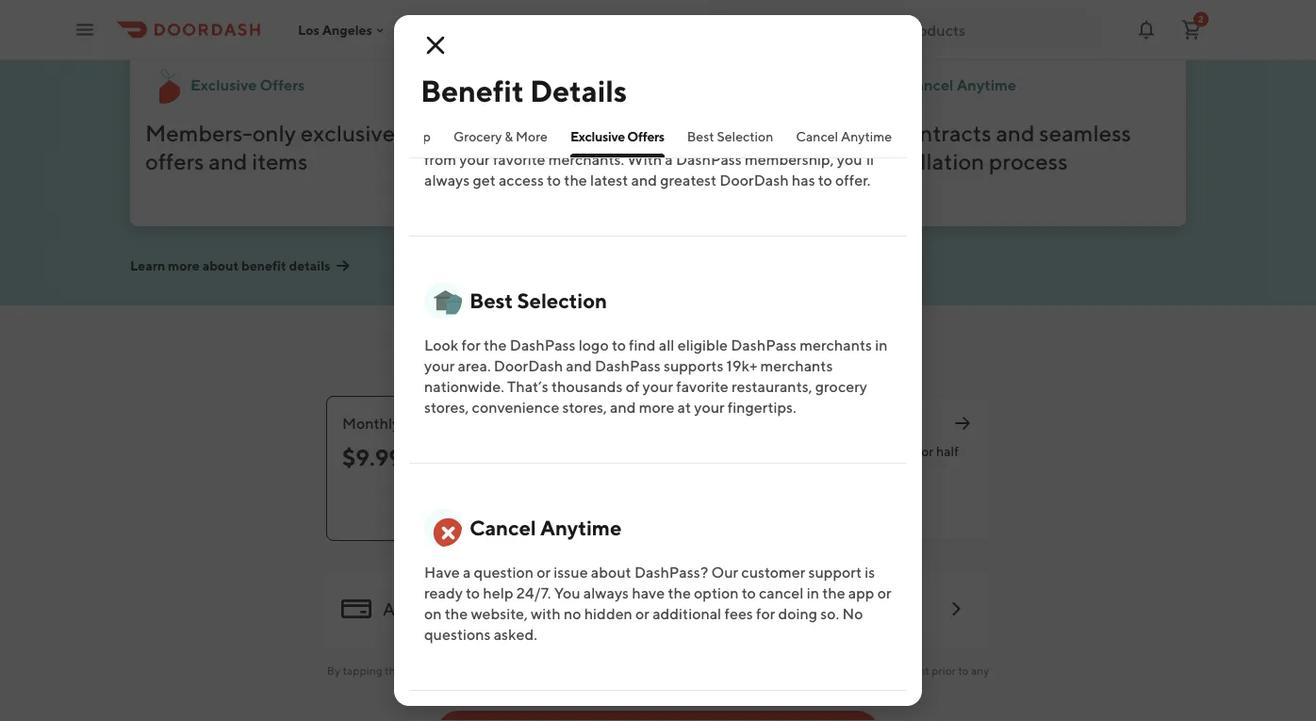 Task type: describe. For each thing, give the bounding box(es) containing it.
nationwide.
[[424, 378, 504, 396]]

member
[[824, 130, 881, 148]]

favorite inside get access to member-only items and offers as a dashpass member from your favorite merchants. with a dashpass membership, you'll always get access to the latest and greatest doordash has to offer.
[[493, 150, 546, 168]]

thousands of local and national favorites in your neighborhood
[[502, 120, 752, 203]]

all
[[659, 336, 675, 354]]

offers for only
[[564, 82, 625, 107]]

. cancel in account prior to any renewal to avoid charges.
[[594, 664, 990, 695]]

cancel up contracts
[[905, 76, 954, 94]]

process
[[989, 148, 1068, 175]]

billed
[[691, 453, 724, 469]]

agree
[[450, 664, 479, 678]]

so.
[[821, 605, 840, 623]]

exclusive
[[301, 120, 395, 147]]

in inside . cancel in account prior to any renewal to avoid charges.
[[876, 664, 886, 678]]

open menu image
[[74, 18, 96, 41]]

button,
[[404, 664, 442, 678]]

details
[[530, 73, 627, 108]]

pickup
[[389, 129, 431, 144]]

on
[[424, 605, 442, 623]]

exclusive for access
[[470, 82, 560, 107]]

monthly
[[342, 415, 400, 433]]

payment
[[419, 599, 489, 620]]

the inside same great benefits for half the price
[[795, 463, 815, 479]]

cancel inside . cancel in account prior to any renewal to avoid charges.
[[838, 664, 874, 678]]

19k+
[[727, 357, 758, 375]]

contracts
[[895, 120, 992, 147]]

website,
[[471, 605, 528, 623]]

for inside have a question or issue about dashpass? our customer support is ready to help 24/7. you always have the option to cancel in the app or on the website, with no hidden or additional fees for doing so. no questions asked.
[[756, 605, 776, 623]]

always inside have a question or issue about dashpass? our customer support is ready to help 24/7. you always have the option to cancel in the app or on the website, with no hidden or additional fees for doing so. no questions asked.
[[584, 584, 629, 602]]

/year,
[[654, 453, 688, 469]]

2 horizontal spatial exclusive
[[571, 129, 625, 144]]

account
[[888, 664, 930, 678]]

supports
[[664, 357, 724, 375]]

you
[[554, 584, 581, 602]]

by
[[327, 664, 340, 678]]

find
[[629, 336, 656, 354]]

0 horizontal spatial more
[[168, 258, 200, 274]]

grocery
[[454, 129, 502, 144]]

24/7.
[[517, 584, 551, 602]]

from
[[424, 150, 457, 168]]

by tapping the button, i agree to the
[[327, 664, 514, 678]]

i
[[444, 664, 448, 678]]

to inside look for the dashpass logo to find all eligible dashpass merchants in your area. doordash and dashpass supports 19k+ merchants nationwide. that's thousands of your favorite restaurants, grocery stores, convenience stores, and more at your fingertips.
[[612, 336, 626, 354]]

get
[[424, 130, 451, 148]]

1 vertical spatial access
[[499, 171, 544, 189]]

no inside have a question or issue about dashpass? our customer support is ready to help 24/7. you always have the option to cancel in the app or on the website, with no hidden or additional fees for doing so. no questions asked.
[[843, 605, 863, 623]]

selection for neighborhood
[[583, 76, 649, 94]]

benefit details
[[421, 73, 627, 108]]

1 horizontal spatial a
[[665, 150, 673, 168]]

in inside thousands of local and national favorites in your neighborhood
[[683, 148, 702, 175]]

neighborhood
[[502, 176, 649, 203]]

same great benefits for half the price
[[795, 444, 959, 479]]

$9.99 /month
[[342, 444, 448, 471]]

latest
[[590, 171, 628, 189]]

the up questions
[[445, 605, 468, 623]]

seamless
[[1040, 120, 1132, 147]]

the down support
[[823, 584, 846, 602]]

always inside get access to member-only items and offers as a dashpass member from your favorite merchants. with a dashpass membership, you'll always get access to the latest and greatest doordash has to offer.
[[424, 171, 470, 189]]

tapping
[[343, 664, 383, 678]]

&
[[505, 129, 513, 144]]

angeles
[[322, 22, 372, 37]]

student plans
[[795, 415, 891, 433]]

the left button,
[[385, 664, 402, 678]]

is
[[865, 564, 875, 581]]

annual plan
[[569, 415, 652, 433]]

get
[[473, 171, 496, 189]]

exclusive offers for access
[[470, 82, 625, 107]]

best selection button
[[687, 127, 774, 158]]

offers inside get access to member-only items and offers as a dashpass member from your favorite merchants. with a dashpass membership, you'll always get access to the latest and greatest doordash has to offer.
[[684, 130, 724, 148]]

$9.99
[[342, 444, 403, 471]]

any
[[971, 664, 990, 678]]

look for the dashpass logo to find all eligible dashpass merchants in your area. doordash and dashpass supports 19k+ merchants nationwide. that's thousands of your favorite restaurants, grocery stores, convenience stores, and more at your fingertips.
[[424, 336, 888, 416]]

/mo
[[596, 453, 621, 469]]

cancel inside "button"
[[796, 129, 839, 144]]

offers for and
[[260, 76, 305, 94]]

restaurants,
[[732, 378, 813, 396]]

thousands
[[502, 120, 614, 147]]

great
[[831, 444, 863, 460]]

the up additional
[[668, 584, 691, 602]]

convenience
[[472, 398, 560, 416]]

your inside thousands of local and national favorites in your neighborhood
[[707, 148, 752, 175]]

thousands
[[552, 378, 623, 396]]

that's
[[507, 378, 549, 396]]

student
[[795, 415, 851, 433]]

($96
[[623, 453, 652, 469]]

about inside have a question or issue about dashpass? our customer support is ready to help 24/7. you always have the option to cancel in the app or on the website, with no hidden or additional fees for doing so. no questions asked.
[[591, 564, 632, 581]]

1 horizontal spatial or
[[636, 605, 650, 623]]

and inside thousands of local and national favorites in your neighborhood
[[696, 120, 735, 147]]

2 button
[[1173, 11, 1211, 49]]

favorite inside look for the dashpass logo to find all eligible dashpass merchants in your area. doordash and dashpass supports 19k+ merchants nationwide. that's thousands of your favorite restaurants, grocery stores, convenience stores, and more at your fingertips.
[[676, 378, 729, 396]]

dashpass up membership,
[[755, 130, 821, 148]]

fingertips.
[[728, 398, 797, 416]]

cancel anytime button
[[796, 127, 892, 158]]

value
[[606, 505, 641, 520]]

exclusive offers up favorites at top
[[571, 129, 665, 144]]

and up thousands
[[566, 357, 592, 375]]

choose your plan
[[540, 330, 777, 365]]

0 vertical spatial access
[[454, 130, 499, 148]]

and inside no contracts and seamless cancellation process
[[996, 120, 1035, 147]]

los
[[298, 22, 320, 37]]

only inside members-only exclusive offers and items
[[252, 120, 296, 147]]

your inside get access to member-only items and offers as a dashpass member from your favorite merchants. with a dashpass membership, you'll always get access to the latest and greatest doordash has to offer.
[[460, 150, 490, 168]]

look
[[424, 336, 459, 354]]

anytime for no contracts and seamless cancellation process
[[957, 76, 1017, 94]]

selection for eligible
[[517, 289, 607, 313]]

.
[[833, 664, 836, 678]]

exclusive for only
[[191, 76, 257, 94]]

our
[[712, 564, 739, 581]]

best selection for eligible
[[470, 289, 607, 313]]

avoid
[[650, 681, 678, 695]]

renewal
[[594, 681, 634, 695]]

best up the "area."
[[470, 289, 513, 313]]

more
[[516, 129, 548, 144]]

/mo ($96 /year, billed yearly)
[[569, 453, 724, 490]]

2 stores, from the left
[[563, 398, 607, 416]]

the inside get access to member-only items and offers as a dashpass member from your favorite merchants. with a dashpass membership, you'll always get access to the latest and greatest doordash has to offer.
[[564, 171, 587, 189]]

the inside look for the dashpass logo to find all eligible dashpass merchants in your area. doordash and dashpass supports 19k+ merchants nationwide. that's thousands of your favorite restaurants, grocery stores, convenience stores, and more at your fingertips.
[[484, 336, 507, 354]]



Task type: locate. For each thing, give the bounding box(es) containing it.
1 vertical spatial selection
[[717, 129, 774, 144]]

a right have
[[463, 564, 471, 581]]

ready
[[424, 584, 463, 602]]

for up the "area."
[[462, 336, 481, 354]]

and
[[696, 120, 735, 147], [996, 120, 1035, 147], [655, 130, 681, 148], [209, 148, 248, 175], [631, 171, 657, 189], [566, 357, 592, 375], [610, 398, 636, 416]]

selection
[[583, 76, 649, 94], [717, 129, 774, 144], [517, 289, 607, 313]]

have
[[424, 564, 460, 581]]

plan for $8
[[621, 415, 652, 433]]

cancellation
[[860, 148, 985, 175]]

exclusive offers up members-only exclusive offers and items
[[191, 76, 305, 94]]

get access to member-only items and offers as a dashpass member from your favorite merchants. with a dashpass membership, you'll always get access to the latest and greatest doordash has to offer.
[[424, 130, 881, 189]]

anytime up no contracts and seamless cancellation process
[[957, 76, 1017, 94]]

national
[[502, 148, 586, 175]]

of inside thousands of local and national favorites in your neighborhood
[[618, 120, 639, 147]]

dashpass up "that's"
[[510, 336, 576, 354]]

2 horizontal spatial offers
[[628, 129, 665, 144]]

in up doing
[[807, 584, 820, 602]]

0 vertical spatial of
[[618, 120, 639, 147]]

offers down 'members-'
[[145, 148, 204, 175]]

2 horizontal spatial or
[[878, 584, 892, 602]]

1 vertical spatial more
[[639, 398, 675, 416]]

questions
[[424, 626, 491, 644]]

have a question or issue about dashpass? our customer support is ready to help 24/7. you always have the option to cancel in the app or on the website, with no hidden or additional fees for doing so. no questions asked.
[[424, 564, 892, 644]]

1 horizontal spatial for
[[756, 605, 776, 623]]

you'll
[[837, 150, 874, 168]]

items down the 'exclusive'
[[252, 148, 308, 175]]

2 vertical spatial cancel anytime
[[470, 516, 622, 540]]

hidden
[[584, 605, 633, 623]]

best selection up thousands at the top left of the page
[[548, 76, 649, 94]]

favorite
[[493, 150, 546, 168], [676, 378, 729, 396]]

and inside members-only exclusive offers and items
[[209, 148, 248, 175]]

anytime up issue
[[540, 516, 622, 540]]

more left "at"
[[639, 398, 675, 416]]

offers up thousands at the top left of the page
[[564, 82, 625, 107]]

no contracts and seamless cancellation process
[[860, 120, 1132, 175]]

0 vertical spatial always
[[424, 171, 470, 189]]

learn
[[130, 258, 165, 274]]

best inside button
[[687, 129, 715, 144]]

doordash inside get access to member-only items and offers as a dashpass member from your favorite merchants. with a dashpass membership, you'll always get access to the latest and greatest doordash has to offer.
[[720, 171, 789, 189]]

no down app in the right bottom of the page
[[843, 605, 863, 623]]

benefit
[[241, 258, 286, 274]]

cancel anytime up issue
[[470, 516, 622, 540]]

dashpass up "greatest"
[[676, 150, 742, 168]]

0 vertical spatial anytime
[[957, 76, 1017, 94]]

0 horizontal spatial or
[[537, 564, 551, 581]]

favorite down &
[[493, 150, 546, 168]]

1 horizontal spatial favorite
[[676, 378, 729, 396]]

1 horizontal spatial exclusive
[[470, 82, 560, 107]]

0 horizontal spatial for
[[462, 336, 481, 354]]

a right with at the top of page
[[665, 150, 673, 168]]

selection up logo
[[517, 289, 607, 313]]

always down from
[[424, 171, 470, 189]]

benefit
[[421, 73, 524, 108]]

greatest
[[660, 171, 717, 189]]

or up 24/7. at bottom left
[[537, 564, 551, 581]]

with
[[628, 150, 662, 168]]

best selection for neighborhood
[[548, 76, 649, 94]]

1 vertical spatial a
[[665, 150, 673, 168]]

0 vertical spatial cancel anytime
[[905, 76, 1017, 94]]

best selection up logo
[[470, 289, 607, 313]]

a
[[744, 130, 752, 148], [665, 150, 673, 168], [463, 564, 471, 581]]

price
[[818, 463, 848, 479]]

stores, down nationwide.
[[424, 398, 469, 416]]

offers left as
[[684, 130, 724, 148]]

$8
[[569, 444, 596, 471]]

more right learn
[[168, 258, 200, 274]]

2 vertical spatial or
[[636, 605, 650, 623]]

selection up membership,
[[717, 129, 774, 144]]

1 vertical spatial doordash
[[494, 357, 563, 375]]

1 horizontal spatial stores,
[[563, 398, 607, 416]]

add payment method
[[383, 599, 554, 620]]

2 horizontal spatial for
[[917, 444, 934, 460]]

as
[[727, 130, 741, 148]]

1 horizontal spatial plan
[[621, 415, 652, 433]]

about right issue
[[591, 564, 632, 581]]

the up the "area."
[[484, 336, 507, 354]]

add
[[383, 599, 416, 620]]

yearly)
[[569, 474, 609, 490]]

in inside have a question or issue about dashpass? our customer support is ready to help 24/7. you always have the option to cancel in the app or on the website, with no hidden or additional fees for doing so. no questions asked.
[[807, 584, 820, 602]]

details
[[289, 258, 330, 274]]

and up process
[[996, 120, 1035, 147]]

app
[[849, 584, 875, 602]]

items inside members-only exclusive offers and items
[[252, 148, 308, 175]]

1 horizontal spatial anytime
[[841, 129, 892, 144]]

dashpass?
[[635, 564, 708, 581]]

annual
[[569, 415, 618, 433]]

2 vertical spatial selection
[[517, 289, 607, 313]]

question
[[474, 564, 534, 581]]

2 horizontal spatial cancel anytime
[[905, 76, 1017, 94]]

pickup button
[[389, 127, 431, 158]]

doordash down membership,
[[720, 171, 789, 189]]

2 vertical spatial anytime
[[540, 516, 622, 540]]

los angeles button
[[298, 22, 388, 37]]

2
[[1199, 14, 1204, 25]]

0 vertical spatial items
[[615, 130, 652, 148]]

selection inside button
[[717, 129, 774, 144]]

1 stores, from the left
[[424, 398, 469, 416]]

a inside have a question or issue about dashpass? our customer support is ready to help 24/7. you always have the option to cancel in the app or on the website, with no hidden or additional fees for doing so. no questions asked.
[[463, 564, 471, 581]]

favorite down supports at the right of the page
[[676, 378, 729, 396]]

1 vertical spatial favorite
[[676, 378, 729, 396]]

of up favorites at top
[[618, 120, 639, 147]]

the down the merchants.
[[564, 171, 587, 189]]

for left half
[[917, 444, 934, 460]]

anytime
[[957, 76, 1017, 94], [841, 129, 892, 144], [540, 516, 622, 540]]

and up with at the top of page
[[655, 130, 681, 148]]

grocery & more
[[454, 129, 548, 144]]

1 horizontal spatial offers
[[564, 82, 625, 107]]

0 horizontal spatial anytime
[[540, 516, 622, 540]]

1 horizontal spatial offers
[[684, 130, 724, 148]]

offers down los
[[260, 76, 305, 94]]

stores, down thousands
[[563, 398, 607, 416]]

only left the 'exclusive'
[[252, 120, 296, 147]]

0 vertical spatial no
[[860, 120, 891, 147]]

doordash up "that's"
[[494, 357, 563, 375]]

no inside no contracts and seamless cancellation process
[[860, 120, 891, 147]]

of
[[618, 120, 639, 147], [626, 378, 640, 396]]

best down yearly)
[[575, 505, 603, 520]]

notification bell image
[[1136, 18, 1158, 41]]

best selection up "greatest"
[[687, 129, 774, 144]]

0 vertical spatial favorite
[[493, 150, 546, 168]]

2 vertical spatial a
[[463, 564, 471, 581]]

1 vertical spatial always
[[584, 584, 629, 602]]

always
[[424, 171, 470, 189], [584, 584, 629, 602]]

only inside get access to member-only items and offers as a dashpass member from your favorite merchants. with a dashpass membership, you'll always get access to the latest and greatest doordash has to offer.
[[583, 130, 612, 148]]

have
[[632, 584, 665, 602]]

member-
[[519, 130, 583, 148]]

dashpass up 19k+
[[731, 336, 797, 354]]

exclusive offers for only
[[191, 76, 305, 94]]

0 horizontal spatial about
[[202, 258, 239, 274]]

offers
[[684, 130, 724, 148], [145, 148, 204, 175]]

offer.
[[836, 171, 871, 189]]

items inside get access to member-only items and offers as a dashpass member from your favorite merchants. with a dashpass membership, you'll always get access to the latest and greatest doordash has to offer.
[[615, 130, 652, 148]]

a right as
[[744, 130, 752, 148]]

0 vertical spatial or
[[537, 564, 551, 581]]

1 vertical spatial about
[[591, 564, 632, 581]]

the right the agree on the bottom left of page
[[494, 664, 512, 678]]

1 horizontal spatial more
[[639, 398, 675, 416]]

0 vertical spatial doordash
[[720, 171, 789, 189]]

1 vertical spatial merchants
[[761, 357, 833, 375]]

offers
[[260, 76, 305, 94], [564, 82, 625, 107], [628, 129, 665, 144]]

1 vertical spatial anytime
[[841, 129, 892, 144]]

0 horizontal spatial only
[[252, 120, 296, 147]]

and down thousands
[[610, 398, 636, 416]]

grocery
[[816, 378, 868, 396]]

plan
[[403, 415, 434, 433], [621, 415, 652, 433]]

anytime for have a question or issue about dashpass? our customer support is ready to help 24/7. you always have the option to cancel in the app or on the website, with no hidden or additional fees for doing so. no questions asked.
[[540, 516, 622, 540]]

has
[[792, 171, 815, 189]]

cancel up membership,
[[796, 129, 839, 144]]

offers inside members-only exclusive offers and items
[[145, 148, 204, 175]]

members-only exclusive offers and items
[[145, 120, 395, 175]]

issue
[[554, 564, 588, 581]]

exclusive offers up thousands at the top left of the page
[[470, 82, 625, 107]]

best up thousands at the top left of the page
[[548, 76, 580, 94]]

1 vertical spatial best selection
[[687, 129, 774, 144]]

1 vertical spatial cancel anytime
[[796, 129, 892, 144]]

in down the local
[[683, 148, 702, 175]]

/month
[[403, 453, 448, 469]]

anytime inside "button"
[[841, 129, 892, 144]]

1 vertical spatial offers
[[145, 148, 204, 175]]

monthly plan
[[342, 415, 434, 433]]

or right app in the right bottom of the page
[[878, 584, 892, 602]]

0 vertical spatial a
[[744, 130, 752, 148]]

anytime up you'll
[[841, 129, 892, 144]]

access right get
[[499, 171, 544, 189]]

no
[[860, 120, 891, 147], [843, 605, 863, 623]]

cancel anytime up contracts
[[905, 76, 1017, 94]]

the down same
[[795, 463, 815, 479]]

0 vertical spatial for
[[462, 336, 481, 354]]

in inside look for the dashpass logo to find all eligible dashpass merchants in your area. doordash and dashpass supports 19k+ merchants nationwide. that's thousands of your favorite restaurants, grocery stores, convenience stores, and more at your fingertips.
[[875, 336, 888, 354]]

members-
[[145, 120, 252, 147]]

0 vertical spatial offers
[[684, 130, 724, 148]]

1 vertical spatial items
[[252, 148, 308, 175]]

merchants up 'grocery'
[[800, 336, 872, 354]]

selection up the local
[[583, 76, 649, 94]]

0 horizontal spatial doordash
[[494, 357, 563, 375]]

0 vertical spatial more
[[168, 258, 200, 274]]

plan up ($96
[[621, 415, 652, 433]]

favorites
[[590, 148, 679, 175]]

cancel
[[905, 76, 954, 94], [796, 129, 839, 144], [470, 516, 536, 540], [838, 664, 874, 678]]

items for and
[[252, 148, 308, 175]]

items
[[615, 130, 652, 148], [252, 148, 308, 175]]

of inside look for the dashpass logo to find all eligible dashpass merchants in your area. doordash and dashpass supports 19k+ merchants nationwide. that's thousands of your favorite restaurants, grocery stores, convenience stores, and more at your fingertips.
[[626, 378, 640, 396]]

1 vertical spatial or
[[878, 584, 892, 602]]

1 horizontal spatial items
[[615, 130, 652, 148]]

cancel up question
[[470, 516, 536, 540]]

0 horizontal spatial offers
[[145, 148, 204, 175]]

for inside look for the dashpass logo to find all eligible dashpass merchants in your area. doordash and dashpass supports 19k+ merchants nationwide. that's thousands of your favorite restaurants, grocery stores, convenience stores, and more at your fingertips.
[[462, 336, 481, 354]]

only up the merchants.
[[583, 130, 612, 148]]

exclusive up &
[[470, 82, 560, 107]]

plan up /month
[[403, 415, 434, 433]]

access
[[454, 130, 499, 148], [499, 171, 544, 189]]

items for only
[[615, 130, 652, 148]]

for down cancel
[[756, 605, 776, 623]]

half
[[937, 444, 959, 460]]

area.
[[458, 357, 491, 375]]

exclusive up 'members-'
[[191, 76, 257, 94]]

0 vertical spatial best selection
[[548, 76, 649, 94]]

plan for $9.99
[[403, 415, 434, 433]]

charges.
[[680, 681, 723, 695]]

1 horizontal spatial doordash
[[720, 171, 789, 189]]

best left as
[[687, 129, 715, 144]]

1 plan from the left
[[403, 415, 434, 433]]

customer
[[742, 564, 806, 581]]

0 vertical spatial merchants
[[800, 336, 872, 354]]

choose
[[540, 330, 645, 365]]

to
[[502, 130, 516, 148], [547, 171, 561, 189], [818, 171, 833, 189], [612, 336, 626, 354], [466, 584, 480, 602], [742, 584, 756, 602], [482, 664, 492, 678], [958, 664, 969, 678], [637, 681, 647, 695]]

0 horizontal spatial a
[[463, 564, 471, 581]]

no up you'll
[[860, 120, 891, 147]]

1 vertical spatial no
[[843, 605, 863, 623]]

merchants up the restaurants, at the bottom of the page
[[761, 357, 833, 375]]

benefits
[[865, 444, 915, 460]]

2 vertical spatial best selection
[[470, 289, 607, 313]]

0 horizontal spatial exclusive
[[191, 76, 257, 94]]

1 horizontal spatial only
[[583, 130, 612, 148]]

doordash inside look for the dashpass logo to find all eligible dashpass merchants in your area. doordash and dashpass supports 19k+ merchants nationwide. that's thousands of your favorite restaurants, grocery stores, convenience stores, and more at your fingertips.
[[494, 357, 563, 375]]

more inside look for the dashpass logo to find all eligible dashpass merchants in your area. doordash and dashpass supports 19k+ merchants nationwide. that's thousands of your favorite restaurants, grocery stores, convenience stores, and more at your fingertips.
[[639, 398, 675, 416]]

0 horizontal spatial offers
[[260, 76, 305, 94]]

plan
[[717, 330, 777, 365]]

1 horizontal spatial always
[[584, 584, 629, 602]]

of down find
[[626, 378, 640, 396]]

dashpass down find
[[595, 357, 661, 375]]

offers up with at the top of page
[[628, 129, 665, 144]]

0 horizontal spatial cancel anytime
[[470, 516, 622, 540]]

doordash
[[720, 171, 789, 189], [494, 357, 563, 375]]

cancel anytime
[[905, 76, 1017, 94], [796, 129, 892, 144], [470, 516, 622, 540]]

about
[[202, 258, 239, 274], [591, 564, 632, 581]]

1 vertical spatial of
[[626, 378, 640, 396]]

cancel right '.'
[[838, 664, 874, 678]]

1 horizontal spatial cancel anytime
[[796, 129, 892, 144]]

2 horizontal spatial anytime
[[957, 76, 1017, 94]]

and down 'members-'
[[209, 148, 248, 175]]

0 horizontal spatial favorite
[[493, 150, 546, 168]]

0 vertical spatial about
[[202, 258, 239, 274]]

cancel anytime for have a question or issue about dashpass? our customer support is ready to help 24/7. you always have the option to cancel in the app or on the website, with no hidden or additional fees for doing so. no questions asked.
[[470, 516, 622, 540]]

0 horizontal spatial always
[[424, 171, 470, 189]]

no
[[564, 605, 581, 623]]

exclusive up the merchants.
[[571, 129, 625, 144]]

only
[[252, 120, 296, 147], [583, 130, 612, 148]]

0 horizontal spatial items
[[252, 148, 308, 175]]

0 horizontal spatial stores,
[[424, 398, 469, 416]]

1 horizontal spatial about
[[591, 564, 632, 581]]

or down have at the bottom
[[636, 605, 650, 623]]

for inside same great benefits for half the price
[[917, 444, 934, 460]]

more
[[168, 258, 200, 274], [639, 398, 675, 416]]

in up plans
[[875, 336, 888, 354]]

1 vertical spatial for
[[917, 444, 934, 460]]

2 plan from the left
[[621, 415, 652, 433]]

and down with at the top of page
[[631, 171, 657, 189]]

in left account
[[876, 664, 886, 678]]

items up favorites at top
[[615, 130, 652, 148]]

2 horizontal spatial a
[[744, 130, 752, 148]]

local
[[643, 120, 692, 147]]

2 vertical spatial for
[[756, 605, 776, 623]]

membership,
[[745, 150, 834, 168]]

about left benefit at the top left of the page
[[202, 258, 239, 274]]

plans
[[854, 415, 891, 433]]

merchants.
[[549, 150, 625, 168]]

1 items, open order cart image
[[1181, 18, 1203, 41]]

and right the local
[[696, 120, 735, 147]]

additional
[[653, 605, 722, 623]]

access left &
[[454, 130, 499, 148]]

help
[[483, 584, 514, 602]]

0 horizontal spatial plan
[[403, 415, 434, 433]]

cancel anytime for no contracts and seamless cancellation process
[[905, 76, 1017, 94]]

support
[[809, 564, 862, 581]]

always up hidden
[[584, 584, 629, 602]]

cancel anytime up you'll
[[796, 129, 892, 144]]

0 vertical spatial selection
[[583, 76, 649, 94]]

your
[[707, 148, 752, 175], [460, 150, 490, 168], [651, 330, 712, 365], [424, 357, 455, 375], [643, 378, 673, 396], [694, 398, 725, 416]]



Task type: vqa. For each thing, say whether or not it's contained in the screenshot.
option
yes



